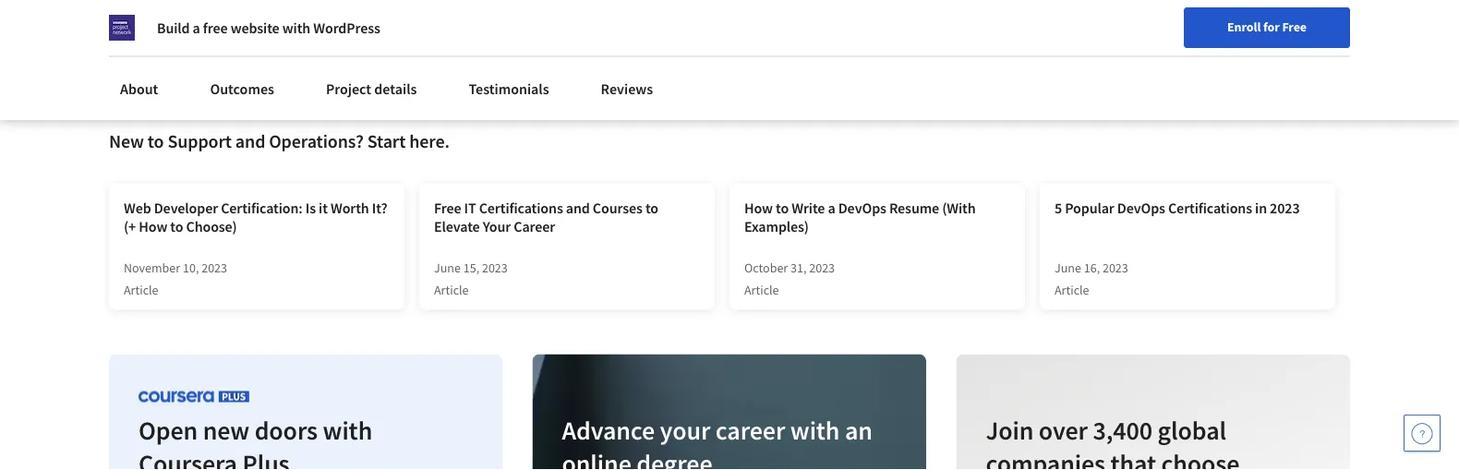 Task type: locate. For each thing, give the bounding box(es) containing it.
how to write a devops resume (with examples)
[[744, 199, 976, 236]]

2023 inside november 10, 2023 article
[[202, 259, 227, 276]]

certification:
[[221, 199, 303, 217]]

2023 right 10,
[[202, 259, 227, 276]]

how
[[744, 199, 773, 217], [139, 217, 167, 236]]

article inside june 15, 2023 article
[[434, 281, 469, 298]]

article down november
[[124, 281, 158, 298]]

and for courses
[[566, 199, 590, 217]]

5
[[1055, 199, 1062, 217]]

examples)
[[744, 217, 809, 236]]

in
[[1255, 199, 1267, 217]]

certifications inside free it certifications and courses to elevate your career
[[479, 199, 563, 217]]

2023 right the 31,
[[809, 259, 835, 276]]

to
[[148, 129, 164, 152], [646, 199, 659, 217], [776, 199, 789, 217], [170, 217, 183, 236]]

with right "website"
[[282, 18, 311, 37]]

with right doors
[[323, 414, 372, 446]]

(with
[[942, 199, 976, 217]]

2023 right 15,
[[482, 259, 508, 276]]

and inside free it certifications and courses to elevate your career
[[566, 199, 590, 217]]

1 horizontal spatial a
[[828, 199, 836, 217]]

0 horizontal spatial with
[[282, 18, 311, 37]]

a left free
[[193, 18, 200, 37]]

reviews
[[591, 48, 638, 67]]

web
[[124, 199, 151, 217]]

menu item
[[1072, 18, 1191, 79]]

help center image
[[1411, 422, 1433, 444]]

1 certifications from the left
[[479, 199, 563, 217]]

web developer certification: is it worth it? (+ how to choose)
[[124, 199, 387, 236]]

plus
[[242, 447, 290, 470]]

0 horizontal spatial certifications
[[479, 199, 563, 217]]

new to support and operations? start here.
[[109, 129, 450, 152]]

0 vertical spatial and
[[235, 129, 265, 152]]

1 horizontal spatial with
[[323, 414, 372, 446]]

article down 15,
[[434, 281, 469, 298]]

with inside open new doors with coursera plus
[[323, 414, 372, 446]]

career
[[716, 414, 786, 446]]

devops left "resume"
[[838, 199, 887, 217]]

1 article from the left
[[124, 281, 158, 298]]

open new doors with coursera plus
[[139, 414, 372, 470]]

1 devops from the left
[[838, 199, 887, 217]]

free
[[203, 18, 228, 37]]

online
[[562, 447, 632, 470]]

it
[[464, 199, 476, 217]]

reviews
[[601, 79, 653, 98]]

free it certifications and courses to elevate your career
[[434, 199, 659, 236]]

1 horizontal spatial devops
[[1117, 199, 1166, 217]]

your
[[483, 217, 511, 236]]

project
[[326, 79, 371, 98]]

1 vertical spatial a
[[828, 199, 836, 217]]

june left 16,
[[1055, 259, 1082, 276]]

june for free it certifications and courses to elevate your career
[[434, 259, 461, 276]]

0 horizontal spatial free
[[434, 199, 461, 217]]

a right write
[[828, 199, 836, 217]]

0 vertical spatial free
[[1282, 18, 1307, 35]]

0 horizontal spatial and
[[235, 129, 265, 152]]

that
[[1111, 447, 1156, 470]]

1 horizontal spatial free
[[1282, 18, 1307, 35]]

to inside free it certifications and courses to elevate your career
[[646, 199, 659, 217]]

to left the choose) at the left of page
[[170, 217, 183, 236]]

0 horizontal spatial devops
[[838, 199, 887, 217]]

with
[[282, 18, 311, 37], [323, 414, 372, 446], [791, 414, 840, 446]]

and right support
[[235, 129, 265, 152]]

october
[[744, 259, 788, 276]]

enroll for free button
[[1184, 7, 1350, 48]]

it
[[319, 199, 328, 217]]

to inside how to write a devops resume (with examples)
[[776, 199, 789, 217]]

a
[[193, 18, 200, 37], [828, 199, 836, 217]]

article
[[124, 281, 158, 298], [434, 281, 469, 298], [744, 281, 779, 298], [1055, 281, 1089, 298]]

how left write
[[744, 199, 773, 217]]

2023 for free it certifications and courses to elevate your career
[[482, 259, 508, 276]]

3 article from the left
[[744, 281, 779, 298]]

june
[[434, 259, 461, 276], [1055, 259, 1082, 276]]

coursera image
[[22, 15, 139, 45]]

how inside how to write a devops resume (with examples)
[[744, 199, 773, 217]]

about
[[120, 79, 158, 98]]

enroll for free
[[1228, 18, 1307, 35]]

3,400
[[1093, 414, 1153, 446]]

1 vertical spatial free
[[434, 199, 461, 217]]

build
[[157, 18, 190, 37]]

how right the (+
[[139, 217, 167, 236]]

project details link
[[315, 68, 428, 109]]

how inside web developer certification: is it worth it? (+ how to choose)
[[139, 217, 167, 236]]

free left it in the left top of the page
[[434, 199, 461, 217]]

join over 3,400 global companies that choos
[[986, 414, 1240, 470]]

enroll
[[1228, 18, 1261, 35]]

june left 15,
[[434, 259, 461, 276]]

with for advance your career with an online degree
[[791, 414, 840, 446]]

1 vertical spatial and
[[566, 199, 590, 217]]

2023 right 16,
[[1103, 259, 1128, 276]]

4 article from the left
[[1055, 281, 1089, 298]]

a inside how to write a devops resume (with examples)
[[828, 199, 836, 217]]

article down october
[[744, 281, 779, 298]]

2023
[[1270, 199, 1300, 217], [202, 259, 227, 276], [482, 259, 508, 276], [809, 259, 835, 276], [1103, 259, 1128, 276]]

free inside button
[[1282, 18, 1307, 35]]

2023 inside june 16, 2023 article
[[1103, 259, 1128, 276]]

with for open new doors with coursera plus
[[323, 414, 372, 446]]

2 horizontal spatial with
[[791, 414, 840, 446]]

june inside june 15, 2023 article
[[434, 259, 461, 276]]

with left an
[[791, 414, 840, 446]]

coursera plus image
[[139, 390, 249, 402]]

0 horizontal spatial june
[[434, 259, 461, 276]]

0 horizontal spatial a
[[193, 18, 200, 37]]

june 16, 2023 article
[[1055, 259, 1128, 298]]

16,
[[1084, 259, 1100, 276]]

about link
[[109, 68, 169, 109]]

31,
[[791, 259, 807, 276]]

1 horizontal spatial certifications
[[1168, 199, 1252, 217]]

devops
[[838, 199, 887, 217], [1117, 199, 1166, 217]]

2023 inside june 15, 2023 article
[[482, 259, 508, 276]]

15,
[[463, 259, 480, 276]]

it?
[[372, 199, 387, 217]]

1 horizontal spatial june
[[1055, 259, 1082, 276]]

certifications right it in the left top of the page
[[479, 199, 563, 217]]

None search field
[[263, 12, 707, 48]]

here.
[[409, 129, 450, 152]]

is
[[306, 199, 316, 217]]

with inside advance your career with an online degree
[[791, 414, 840, 446]]

article inside november 10, 2023 article
[[124, 281, 158, 298]]

free inside free it certifications and courses to elevate your career
[[434, 199, 461, 217]]

2 article from the left
[[434, 281, 469, 298]]

devops right popular
[[1117, 199, 1166, 217]]

article inside the october 31, 2023 article
[[744, 281, 779, 298]]

to right courses
[[646, 199, 659, 217]]

certifications
[[479, 199, 563, 217], [1168, 199, 1252, 217]]

2 devops from the left
[[1117, 199, 1166, 217]]

certifications left in
[[1168, 199, 1252, 217]]

2023 inside the october 31, 2023 article
[[809, 259, 835, 276]]

1 horizontal spatial how
[[744, 199, 773, 217]]

and left courses
[[566, 199, 590, 217]]

june inside june 16, 2023 article
[[1055, 259, 1082, 276]]

free right the for
[[1282, 18, 1307, 35]]

(+
[[124, 217, 136, 236]]

article down 16,
[[1055, 281, 1089, 298]]

for
[[1264, 18, 1280, 35]]

2 june from the left
[[1055, 259, 1082, 276]]

join
[[986, 414, 1034, 446]]

to left write
[[776, 199, 789, 217]]

1 june from the left
[[434, 259, 461, 276]]

0 horizontal spatial how
[[139, 217, 167, 236]]

1 horizontal spatial and
[[566, 199, 590, 217]]

free
[[1282, 18, 1307, 35], [434, 199, 461, 217]]

and
[[235, 129, 265, 152], [566, 199, 590, 217]]

article for (+
[[124, 281, 158, 298]]



Task type: describe. For each thing, give the bounding box(es) containing it.
june for 5 popular devops certifications in 2023
[[1055, 259, 1082, 276]]

2 certifications from the left
[[1168, 199, 1252, 217]]

operations?
[[269, 129, 364, 152]]

show notifications image
[[1210, 23, 1232, 45]]

outcomes
[[210, 79, 274, 98]]

degree
[[637, 447, 713, 470]]

build a free website with wordpress
[[157, 18, 380, 37]]

new
[[203, 414, 250, 446]]

global
[[1158, 414, 1226, 446]]

over
[[1039, 414, 1088, 446]]

view more reviews
[[523, 48, 638, 67]]

testimonials link
[[458, 68, 560, 109]]

advance your career with an online degree
[[562, 414, 873, 470]]

project details
[[326, 79, 417, 98]]

to inside web developer certification: is it worth it? (+ how to choose)
[[170, 217, 183, 236]]

companies
[[986, 447, 1105, 470]]

view more reviews link
[[523, 47, 638, 67]]

more
[[555, 48, 588, 67]]

career
[[514, 217, 555, 236]]

testimonials
[[469, 79, 549, 98]]

november 10, 2023 article
[[124, 259, 227, 298]]

resume
[[889, 199, 939, 217]]

write
[[792, 199, 825, 217]]

and for operations?
[[235, 129, 265, 152]]

website
[[231, 18, 280, 37]]

2023 for how to write a devops resume (with examples)
[[809, 259, 835, 276]]

wordpress
[[313, 18, 380, 37]]

november
[[124, 259, 180, 276]]

outcomes link
[[199, 68, 285, 109]]

an
[[845, 414, 873, 446]]

support
[[168, 129, 232, 152]]

article for your
[[434, 281, 469, 298]]

view
[[523, 48, 552, 67]]

2023 for web developer certification: is it worth it? (+ how to choose)
[[202, 259, 227, 276]]

2023 right in
[[1270, 199, 1300, 217]]

june 15, 2023 article
[[434, 259, 508, 298]]

developer
[[154, 199, 218, 217]]

advance
[[562, 414, 655, 446]]

worth
[[331, 199, 369, 217]]

courses
[[593, 199, 643, 217]]

your
[[660, 414, 711, 446]]

open
[[139, 414, 198, 446]]

coursera
[[139, 447, 237, 470]]

2023 for 5 popular devops certifications in 2023
[[1103, 259, 1128, 276]]

popular
[[1065, 199, 1115, 217]]

0 vertical spatial a
[[193, 18, 200, 37]]

article for examples)
[[744, 281, 779, 298]]

coursera project network image
[[109, 15, 135, 41]]

doors
[[255, 414, 318, 446]]

reviews link
[[590, 68, 664, 109]]

october 31, 2023 article
[[744, 259, 835, 298]]

article inside june 16, 2023 article
[[1055, 281, 1089, 298]]

5 popular devops certifications in 2023
[[1055, 199, 1300, 217]]

to right new
[[148, 129, 164, 152]]

elevate
[[434, 217, 480, 236]]

new
[[109, 129, 144, 152]]

10,
[[183, 259, 199, 276]]

devops inside how to write a devops resume (with examples)
[[838, 199, 887, 217]]

details
[[374, 79, 417, 98]]

choose)
[[186, 217, 237, 236]]

start
[[367, 129, 406, 152]]



Task type: vqa. For each thing, say whether or not it's contained in the screenshot.
Email Me Info button
no



